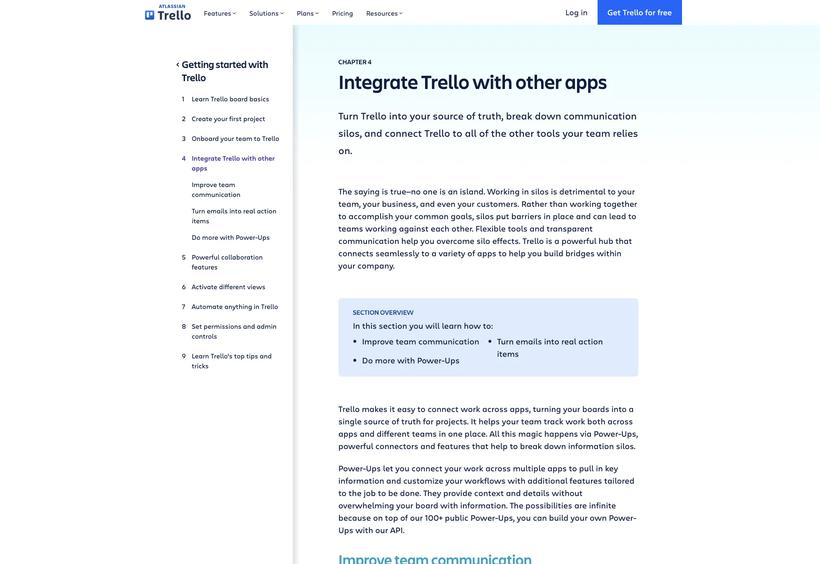 Task type: locate. For each thing, give the bounding box(es) containing it.
to
[[453, 126, 463, 140], [254, 134, 261, 143], [608, 186, 616, 197], [339, 211, 347, 222], [629, 211, 637, 222], [422, 248, 430, 259], [499, 248, 507, 259], [418, 403, 426, 415], [510, 441, 518, 452], [569, 463, 577, 474], [339, 487, 347, 499], [378, 487, 386, 499]]

1 vertical spatial help
[[509, 248, 526, 259]]

connect inside trello makes it easy to connect work across apps, turning your boards into a single source of truth for projects. it helps your team track work both across apps and different teams in one place. all this magic happens via power-ups, powerful connectors and features that help to break down information silos.
[[428, 403, 459, 415]]

the inside power-ups let you connect your work across multiple apps to pull in key information and customize your workflows with additional features tailored to the job to be done. they provide context and details without overwhelming your board with information. the possibilities are infinite because on top of our 100+ public power-ups, you can build your own power- ups with our api.
[[349, 487, 362, 499]]

1 vertical spatial a
[[432, 248, 437, 259]]

integrate down the 4
[[339, 68, 418, 94]]

of right variety
[[468, 248, 475, 259]]

1 horizontal spatial silos
[[531, 186, 549, 197]]

top right on
[[385, 512, 398, 523]]

is left an
[[440, 186, 446, 197]]

overview
[[380, 308, 414, 316]]

activate different views link
[[182, 279, 280, 295]]

1 horizontal spatial improve team communication
[[362, 336, 479, 347]]

1 horizontal spatial this
[[502, 428, 516, 439]]

powerful up bridges
[[562, 235, 597, 246]]

1 vertical spatial turn
[[192, 206, 205, 215]]

0 vertical spatial other
[[516, 68, 562, 94]]

0 vertical spatial action
[[257, 206, 277, 215]]

working down detrimental
[[570, 198, 602, 209]]

in inside trello makes it easy to connect work across apps, turning your boards into a single source of truth for projects. it helps your team track work both across apps and different teams in one place. all this magic happens via power-ups, powerful connectors and features that help to break down information silos.
[[439, 428, 446, 439]]

2 vertical spatial connect
[[412, 463, 443, 474]]

1 vertical spatial real
[[562, 336, 577, 347]]

to left "be"
[[378, 487, 386, 499]]

1 horizontal spatial that
[[616, 235, 632, 246]]

more down section
[[375, 355, 395, 366]]

you inside section overview in this section you will learn how to:
[[409, 320, 424, 331]]

build inside the saying is true—no one is an island. working in silos is detrimental to your team, your business, and even your customers. rather than working together to accomplish your common goals, silos put barriers in place and can lead to teams working against each other. flexible tools and transparent communication help you overcome silo effects. trello is a powerful hub that connects seamlessly to a variety of apps to help you build bridges within your company.
[[544, 248, 564, 259]]

each
[[431, 223, 450, 234]]

trello inside 'link'
[[623, 7, 644, 17]]

and right tips
[[260, 352, 272, 360]]

for left free
[[646, 7, 656, 17]]

team,
[[339, 198, 361, 209]]

teams down accomplish
[[339, 223, 363, 234]]

build
[[544, 248, 564, 259], [549, 512, 569, 523]]

integrate inside integrate trello with other apps
[[192, 154, 221, 163]]

team left relies on the right of the page
[[586, 126, 611, 140]]

information up job
[[339, 475, 384, 486]]

onboard your team to trello
[[192, 134, 279, 143]]

one down "projects."
[[448, 428, 463, 439]]

0 vertical spatial more
[[202, 233, 218, 241]]

0 horizontal spatial can
[[533, 512, 547, 523]]

2 vertical spatial features
[[570, 475, 602, 486]]

1 horizontal spatial information
[[568, 441, 614, 452]]

learn up create
[[192, 94, 209, 103]]

saying
[[354, 186, 380, 197]]

1 vertical spatial tools
[[508, 223, 528, 234]]

1 horizontal spatial turn emails into real action items
[[497, 336, 603, 359]]

powerful collaboration features
[[192, 253, 263, 271]]

with inside integrate trello with other apps
[[242, 154, 256, 163]]

true—no
[[390, 186, 421, 197]]

the down details at the bottom
[[510, 500, 524, 511]]

0 horizontal spatial information
[[339, 475, 384, 486]]

team inside trello makes it easy to connect work across apps, turning your boards into a single source of truth for projects. it helps your team track work both across apps and different teams in one place. all this magic happens via power-ups, powerful connectors and features that help to break down information silos.
[[521, 416, 542, 427]]

1 horizontal spatial working
[[570, 198, 602, 209]]

1 horizontal spatial the
[[491, 126, 507, 140]]

that right "hub"
[[616, 235, 632, 246]]

ups, inside trello makes it easy to connect work across apps, turning your boards into a single source of truth for projects. it helps your team track work both across apps and different teams in one place. all this magic happens via power-ups, powerful connectors and features that help to break down information silos.
[[622, 428, 638, 439]]

permissions
[[204, 322, 242, 330]]

a left variety
[[432, 248, 437, 259]]

1 horizontal spatial the
[[510, 500, 524, 511]]

0 vertical spatial source
[[433, 109, 464, 122]]

our left 100+
[[410, 512, 423, 523]]

1 vertical spatial improve team communication
[[362, 336, 479, 347]]

working
[[570, 198, 602, 209], [365, 223, 397, 234]]

boards
[[583, 403, 610, 415]]

emails
[[207, 206, 228, 215], [516, 336, 542, 347]]

1 vertical spatial integrate
[[192, 154, 221, 163]]

can inside power-ups let you connect your work across multiple apps to pull in key information and customize your workflows with additional features tailored to the job to be done. they provide context and details without overwhelming your board with information. the possibilities are infinite because on top of our 100+ public power-ups, you can build your own power- ups with our api.
[[533, 512, 547, 523]]

work up it
[[461, 403, 481, 415]]

done.
[[400, 487, 421, 499]]

1 learn from the top
[[192, 94, 209, 103]]

connect inside turn trello into your source of truth, break down communication silos, and connect trello to all of the other tools your team relies on.
[[385, 126, 422, 140]]

0 vertical spatial a
[[555, 235, 560, 246]]

communication inside turn trello into your source of truth, break down communication silos, and connect trello to all of the other tools your team relies on.
[[564, 109, 637, 122]]

1 vertical spatial one
[[448, 428, 463, 439]]

goals,
[[451, 211, 474, 222]]

1 vertical spatial teams
[[412, 428, 437, 439]]

one up 'even'
[[423, 186, 438, 197]]

0 vertical spatial the
[[339, 186, 352, 197]]

bridges
[[566, 248, 595, 259]]

trello inside chapter 4 integrate trello with other apps
[[422, 68, 470, 94]]

log in
[[566, 7, 588, 17]]

source inside trello makes it easy to connect work across apps, turning your boards into a single source of truth for projects. it helps your team track work both across apps and different teams in one place. all this magic happens via power-ups, powerful connectors and features that help to break down information silos.
[[364, 416, 390, 427]]

workflows
[[465, 475, 506, 486]]

apps,
[[510, 403, 531, 415]]

learn up tricks
[[192, 352, 209, 360]]

the left job
[[349, 487, 362, 499]]

0 vertical spatial learn
[[192, 94, 209, 103]]

create
[[192, 114, 212, 123]]

1 horizontal spatial ups,
[[622, 428, 638, 439]]

features down "projects."
[[438, 441, 470, 452]]

of up api.
[[400, 512, 408, 523]]

communication down learn
[[419, 336, 479, 347]]

is up than on the right top of page
[[551, 186, 558, 197]]

connect inside power-ups let you connect your work across multiple apps to pull in key information and customize your workflows with additional features tailored to the job to be done. they provide context and details without overwhelming your board with information. the possibilities are infinite because on top of our 100+ public power-ups, you can build your own power- ups with our api.
[[412, 463, 443, 474]]

0 vertical spatial can
[[593, 211, 607, 222]]

other inside turn trello into your source of truth, break down communication silos, and connect trello to all of the other tools your team relies on.
[[509, 126, 534, 140]]

1 horizontal spatial powerful
[[562, 235, 597, 246]]

without
[[552, 487, 583, 499]]

0 vertical spatial board
[[230, 94, 248, 103]]

1 horizontal spatial integrate
[[339, 68, 418, 94]]

1 vertical spatial this
[[502, 428, 516, 439]]

apps inside integrate trello with other apps
[[192, 164, 207, 173]]

this right all
[[502, 428, 516, 439]]

overwhelming
[[339, 500, 394, 511]]

features down the powerful in the left of the page
[[192, 262, 218, 271]]

1 vertical spatial board
[[416, 500, 438, 511]]

this inside section overview in this section you will learn how to:
[[362, 320, 377, 331]]

for inside trello makes it easy to connect work across apps, turning your boards into a single source of truth for projects. it helps your team track work both across apps and different teams in one place. all this magic happens via power-ups, powerful connectors and features that help to break down information silos.
[[423, 416, 434, 427]]

communication
[[564, 109, 637, 122], [192, 190, 241, 199], [339, 235, 399, 246], [419, 336, 479, 347]]

1 horizontal spatial one
[[448, 428, 463, 439]]

2 vertical spatial turn
[[497, 336, 514, 347]]

and down single
[[360, 428, 375, 439]]

resources
[[366, 9, 398, 17]]

top inside the learn trello's top tips and tricks
[[234, 352, 245, 360]]

in right "anything"
[[254, 302, 260, 311]]

to down "project"
[[254, 134, 261, 143]]

integrate
[[339, 68, 418, 94], [192, 154, 221, 163]]

2 learn from the top
[[192, 352, 209, 360]]

0 horizontal spatial a
[[432, 248, 437, 259]]

across up helps
[[483, 403, 508, 415]]

different up connectors
[[377, 428, 410, 439]]

improve down section
[[362, 336, 394, 347]]

that inside the saying is true—no one is an island. working in silos is detrimental to your team, your business, and even your customers. rather than working together to accomplish your common goals, silos put barriers in place and can lead to teams working against each other. flexible tools and transparent communication help you overcome silo effects. trello is a powerful hub that connects seamlessly to a variety of apps to help you build bridges within your company.
[[616, 235, 632, 246]]

powerful inside the saying is true—no one is an island. working in silos is detrimental to your team, your business, and even your customers. rather than working together to accomplish your common goals, silos put barriers in place and can lead to teams working against each other. flexible tools and transparent communication help you overcome silo effects. trello is a powerful hub that connects seamlessly to a variety of apps to help you build bridges within your company.
[[562, 235, 597, 246]]

solutions
[[250, 9, 279, 17]]

features down pull
[[570, 475, 602, 486]]

effects.
[[493, 235, 521, 246]]

0 horizontal spatial more
[[202, 233, 218, 241]]

1 horizontal spatial top
[[385, 512, 398, 523]]

improve down the integrate trello with other apps link
[[192, 180, 217, 189]]

0 horizontal spatial working
[[365, 223, 397, 234]]

team down section
[[396, 336, 417, 347]]

2 horizontal spatial features
[[570, 475, 602, 486]]

this right in
[[362, 320, 377, 331]]

1 horizontal spatial can
[[593, 211, 607, 222]]

trello inside the getting started with trello
[[182, 71, 206, 84]]

0 horizontal spatial for
[[423, 416, 434, 427]]

1 horizontal spatial real
[[562, 336, 577, 347]]

that down place.
[[472, 441, 489, 452]]

power- down both
[[594, 428, 622, 439]]

multiple
[[513, 463, 546, 474]]

1 vertical spatial the
[[510, 500, 524, 511]]

0 vertical spatial across
[[483, 403, 508, 415]]

0 horizontal spatial do more with power-ups
[[192, 233, 270, 241]]

0 vertical spatial items
[[192, 216, 209, 225]]

tools inside turn trello into your source of truth, break down communication silos, and connect trello to all of the other tools your team relies on.
[[537, 126, 560, 140]]

more
[[202, 233, 218, 241], [375, 355, 395, 366]]

in left key in the bottom of the page
[[596, 463, 603, 474]]

1 vertical spatial powerful
[[339, 441, 374, 452]]

learn for learn trello's top tips and tricks
[[192, 352, 209, 360]]

features button
[[197, 0, 243, 25]]

in left the place
[[544, 211, 551, 222]]

and inside the learn trello's top tips and tricks
[[260, 352, 272, 360]]

work up via
[[566, 416, 585, 427]]

2 horizontal spatial help
[[509, 248, 526, 259]]

break inside trello makes it easy to connect work across apps, turning your boards into a single source of truth for projects. it helps your team track work both across apps and different teams in one place. all this magic happens via power-ups, powerful connectors and features that help to break down information silos.
[[520, 441, 542, 452]]

a right boards at right
[[629, 403, 634, 415]]

team
[[586, 126, 611, 140], [236, 134, 252, 143], [219, 180, 235, 189], [396, 336, 417, 347], [521, 416, 542, 427]]

views
[[247, 282, 266, 291]]

ups, down 'information.'
[[498, 512, 515, 523]]

learn trello board basics
[[192, 94, 269, 103]]

in right log
[[581, 7, 588, 17]]

for
[[646, 7, 656, 17], [423, 416, 434, 427]]

silos
[[531, 186, 549, 197], [476, 211, 494, 222]]

integrate down onboard
[[192, 154, 221, 163]]

0 vertical spatial turn
[[339, 109, 359, 122]]

improve team communication down the integrate trello with other apps link
[[192, 180, 241, 199]]

build left bridges
[[544, 248, 564, 259]]

across up workflows
[[486, 463, 511, 474]]

break inside turn trello into your source of truth, break down communication silos, and connect trello to all of the other tools your team relies on.
[[506, 109, 533, 122]]

down inside trello makes it easy to connect work across apps, turning your boards into a single source of truth for projects. it helps your team track work both across apps and different teams in one place. all this magic happens via power-ups, powerful connectors and features that help to break down information silos.
[[544, 441, 566, 452]]

flexible
[[476, 223, 506, 234]]

0 vertical spatial do
[[192, 233, 200, 241]]

across right both
[[608, 416, 633, 427]]

1 vertical spatial top
[[385, 512, 398, 523]]

a inside trello makes it easy to connect work across apps, turning your boards into a single source of truth for projects. it helps your team track work both across apps and different teams in one place. all this magic happens via power-ups, powerful connectors and features that help to break down information silos.
[[629, 403, 634, 415]]

section
[[379, 320, 407, 331]]

with down the onboard your team to trello
[[242, 154, 256, 163]]

1 horizontal spatial board
[[416, 500, 438, 511]]

the down truth,
[[491, 126, 507, 140]]

automate anything in trello link
[[182, 298, 280, 315]]

break right truth,
[[506, 109, 533, 122]]

working down accomplish
[[365, 223, 397, 234]]

1 vertical spatial other
[[509, 126, 534, 140]]

features
[[192, 262, 218, 271], [438, 441, 470, 452], [570, 475, 602, 486]]

0 horizontal spatial real
[[243, 206, 255, 215]]

than
[[550, 198, 568, 209]]

information.
[[460, 500, 508, 511]]

easy
[[397, 403, 415, 415]]

solutions button
[[243, 0, 290, 25]]

silos up flexible
[[476, 211, 494, 222]]

is down transparent
[[546, 235, 553, 246]]

truth,
[[478, 109, 504, 122]]

other inside chapter 4 integrate trello with other apps
[[516, 68, 562, 94]]

0 horizontal spatial top
[[234, 352, 245, 360]]

improve team communication
[[192, 180, 241, 199], [362, 336, 479, 347]]

break down magic
[[520, 441, 542, 452]]

information inside power-ups let you connect your work across multiple apps to pull in key information and customize your workflows with additional features tailored to the job to be done. they provide context and details without overwhelming your board with information. the possibilities are infinite because on top of our 100+ public power-ups, you can build your own power- ups with our api.
[[339, 475, 384, 486]]

1 horizontal spatial do
[[362, 355, 373, 366]]

2 horizontal spatial a
[[629, 403, 634, 415]]

0 vertical spatial do more with power-ups
[[192, 233, 270, 241]]

and left admin
[[243, 322, 255, 330]]

1 horizontal spatial help
[[491, 441, 508, 452]]

our
[[410, 512, 423, 523], [375, 525, 388, 536]]

relies
[[613, 126, 638, 140]]

both
[[588, 416, 606, 427]]

learn trello's top tips and tricks link
[[182, 348, 280, 374]]

1 vertical spatial build
[[549, 512, 569, 523]]

anything
[[225, 302, 252, 311]]

to up together
[[608, 186, 616, 197]]

and inside set permissions and admin controls
[[243, 322, 255, 330]]

log
[[566, 7, 579, 17]]

create your first project link
[[182, 110, 280, 127]]

board up the "first"
[[230, 94, 248, 103]]

powerful
[[562, 235, 597, 246], [339, 441, 374, 452]]

do
[[192, 233, 200, 241], [362, 355, 373, 366]]

turn emails into real action items
[[192, 206, 277, 225], [497, 336, 603, 359]]

key
[[605, 463, 618, 474]]

communication up connects
[[339, 235, 399, 246]]

0 vertical spatial information
[[568, 441, 614, 452]]

1 horizontal spatial more
[[375, 355, 395, 366]]

possibilities
[[526, 500, 573, 511]]

your
[[410, 109, 431, 122], [214, 114, 228, 123], [563, 126, 583, 140], [221, 134, 234, 143], [618, 186, 635, 197], [363, 198, 380, 209], [458, 198, 475, 209], [395, 211, 413, 222], [339, 260, 356, 271], [563, 403, 581, 415], [502, 416, 519, 427], [445, 463, 462, 474], [446, 475, 463, 486], [396, 500, 414, 511], [571, 512, 588, 523]]

and
[[365, 126, 382, 140], [420, 198, 435, 209], [576, 211, 591, 222], [530, 223, 545, 234], [243, 322, 255, 330], [260, 352, 272, 360], [360, 428, 375, 439], [421, 441, 436, 452], [386, 475, 401, 486], [506, 487, 521, 499]]

let
[[383, 463, 394, 474]]

apps inside chapter 4 integrate trello with other apps
[[565, 68, 607, 94]]

0 vertical spatial this
[[362, 320, 377, 331]]

pricing
[[332, 9, 353, 17]]

integrate inside chapter 4 integrate trello with other apps
[[339, 68, 418, 94]]

in inside power-ups let you connect your work across multiple apps to pull in key information and customize your workflows with additional features tailored to the job to be done. they provide context and details without overwhelming your board with information. the possibilities are infinite because on top of our 100+ public power-ups, you can build your own power- ups with our api.
[[596, 463, 603, 474]]

0 horizontal spatial improve
[[192, 180, 217, 189]]

work up workflows
[[464, 463, 484, 474]]

magic
[[519, 428, 543, 439]]

do more with power-ups
[[192, 233, 270, 241], [362, 355, 460, 366]]

chapter
[[339, 57, 367, 66]]

integrate trello with other apps link
[[182, 150, 280, 176]]

you down details at the bottom
[[517, 512, 531, 523]]

0 vertical spatial emails
[[207, 206, 228, 215]]

0 horizontal spatial action
[[257, 206, 277, 215]]

ups, up silos.
[[622, 428, 638, 439]]

that
[[616, 235, 632, 246], [472, 441, 489, 452]]

with down turn emails into real action items link
[[220, 233, 234, 241]]

0 vertical spatial tools
[[537, 126, 560, 140]]

is
[[382, 186, 388, 197], [440, 186, 446, 197], [551, 186, 558, 197], [546, 235, 553, 246]]

0 horizontal spatial the
[[339, 186, 352, 197]]

0 horizontal spatial that
[[472, 441, 489, 452]]

0 vertical spatial teams
[[339, 223, 363, 234]]

learn inside the learn trello's top tips and tricks
[[192, 352, 209, 360]]

turning
[[533, 403, 561, 415]]

of
[[466, 109, 476, 122], [479, 126, 489, 140], [468, 248, 475, 259], [392, 416, 399, 427], [400, 512, 408, 523]]

different up automate anything in trello
[[219, 282, 246, 291]]

0 horizontal spatial ups,
[[498, 512, 515, 523]]

1 vertical spatial working
[[365, 223, 397, 234]]

build down possibilities
[[549, 512, 569, 523]]

1 horizontal spatial emails
[[516, 336, 542, 347]]

tailored
[[604, 475, 635, 486]]

with up public
[[441, 500, 458, 511]]

other.
[[452, 223, 474, 234]]

it
[[390, 403, 395, 415]]

1 horizontal spatial a
[[555, 235, 560, 246]]

tools inside the saying is true—no one is an island. working in silos is detrimental to your team, your business, and even your customers. rather than working together to accomplish your common goals, silos put barriers in place and can lead to teams working against each other. flexible tools and transparent communication help you overcome silo effects. trello is a powerful hub that connects seamlessly to a variety of apps to help you build bridges within your company.
[[508, 223, 528, 234]]

items inside turn emails into real action items link
[[192, 216, 209, 225]]

1 vertical spatial our
[[375, 525, 388, 536]]

makes
[[362, 403, 388, 415]]

1 vertical spatial items
[[497, 348, 519, 359]]

down inside turn trello into your source of truth, break down communication silos, and connect trello to all of the other tools your team relies on.
[[535, 109, 562, 122]]

information down via
[[568, 441, 614, 452]]

our down on
[[375, 525, 388, 536]]

1 vertical spatial connect
[[428, 403, 459, 415]]

onboard
[[192, 134, 219, 143]]

0 horizontal spatial turn emails into real action items
[[192, 206, 277, 225]]

of down it
[[392, 416, 399, 427]]

do more with power-ups down turn emails into real action items link
[[192, 233, 270, 241]]

across inside power-ups let you connect your work across multiple apps to pull in key information and customize your workflows with additional features tailored to the job to be done. they provide context and details without overwhelming your board with information. the possibilities are infinite because on top of our 100+ public power-ups, you can build your own power- ups with our api.
[[486, 463, 511, 474]]

across
[[483, 403, 508, 415], [608, 416, 633, 427], [486, 463, 511, 474]]

you left will
[[409, 320, 424, 331]]

that inside trello makes it easy to connect work across apps, turning your boards into a single source of truth for projects. it helps your team track work both across apps and different teams in one place. all this magic happens via power-ups, powerful connectors and features that help to break down information silos.
[[472, 441, 489, 452]]

for right truth
[[423, 416, 434, 427]]

1 horizontal spatial tools
[[537, 126, 560, 140]]

turn emails into real action items link
[[182, 203, 280, 229]]

trello's
[[211, 352, 233, 360]]

1 vertical spatial the
[[349, 487, 362, 499]]

your inside create your first project link
[[214, 114, 228, 123]]

place
[[553, 211, 574, 222]]

work
[[461, 403, 481, 415], [566, 416, 585, 427], [464, 463, 484, 474]]

with inside the getting started with trello
[[248, 58, 268, 71]]

help
[[402, 235, 419, 246], [509, 248, 526, 259], [491, 441, 508, 452]]

2 horizontal spatial turn
[[497, 336, 514, 347]]

features inside powerful collaboration features
[[192, 262, 218, 271]]

work inside power-ups let you connect your work across multiple apps to pull in key information and customize your workflows with additional features tailored to the job to be done. they provide context and details without overwhelming your board with information. the possibilities are infinite because on top of our 100+ public power-ups, you can build your own power- ups with our api.
[[464, 463, 484, 474]]

the
[[339, 186, 352, 197], [510, 500, 524, 511]]

0 horizontal spatial emails
[[207, 206, 228, 215]]

0 vertical spatial turn emails into real action items
[[192, 206, 277, 225]]

0 horizontal spatial tools
[[508, 223, 528, 234]]

team down the "first"
[[236, 134, 252, 143]]

1 horizontal spatial our
[[410, 512, 423, 523]]

1 vertical spatial do
[[362, 355, 373, 366]]

1 vertical spatial improve
[[362, 336, 394, 347]]

free
[[658, 7, 672, 17]]

with down multiple
[[508, 475, 526, 486]]

help down effects.
[[509, 248, 526, 259]]

set
[[192, 322, 202, 330]]

0 horizontal spatial features
[[192, 262, 218, 271]]

and right silos,
[[365, 126, 382, 140]]

0 horizontal spatial our
[[375, 525, 388, 536]]

on.
[[339, 143, 352, 157]]

silo
[[477, 235, 490, 246]]

helps
[[479, 416, 500, 427]]

0 vertical spatial silos
[[531, 186, 549, 197]]

1 horizontal spatial features
[[438, 441, 470, 452]]

power- down will
[[417, 355, 445, 366]]

2 vertical spatial a
[[629, 403, 634, 415]]

in down "projects."
[[439, 428, 446, 439]]



Task type: describe. For each thing, give the bounding box(es) containing it.
ups down because
[[339, 525, 354, 536]]

and up common at top right
[[420, 198, 435, 209]]

source inside turn trello into your source of truth, break down communication silos, and connect trello to all of the other tools your team relies on.
[[433, 109, 464, 122]]

all
[[465, 126, 477, 140]]

apps inside power-ups let you connect your work across multiple apps to pull in key information and customize your workflows with additional features tailored to the job to be done. they provide context and details without overwhelming your board with information. the possibilities are infinite because on top of our 100+ public power-ups, you can build your own power- ups with our api.
[[548, 463, 567, 474]]

into inside turn trello into your source of truth, break down communication silos, and connect trello to all of the other tools your team relies on.
[[389, 109, 408, 122]]

4
[[368, 57, 372, 66]]

truth
[[402, 416, 421, 427]]

business,
[[382, 198, 418, 209]]

features inside power-ups let you connect your work across multiple apps to pull in key information and customize your workflows with additional features tailored to the job to be done. they provide context and details without overwhelming your board with information. the possibilities are infinite because on top of our 100+ public power-ups, you can build your own power- ups with our api.
[[570, 475, 602, 486]]

tips
[[246, 352, 258, 360]]

create your first project
[[192, 114, 265, 123]]

project
[[243, 114, 265, 123]]

detrimental
[[560, 186, 606, 197]]

1 vertical spatial do more with power-ups
[[362, 355, 460, 366]]

into inside trello makes it easy to connect work across apps, turning your boards into a single source of truth for projects. it helps your team track work both across apps and different teams in one place. all this magic happens via power-ups, powerful connectors and features that help to break down information silos.
[[612, 403, 627, 415]]

to:
[[483, 320, 493, 331]]

provide
[[443, 487, 472, 499]]

and up transparent
[[576, 211, 591, 222]]

ups, inside power-ups let you connect your work across multiple apps to pull in key information and customize your workflows with additional features tailored to the job to be done. they provide context and details without overwhelming your board with information. the possibilities are infinite because on top of our 100+ public power-ups, you can build your own power- ups with our api.
[[498, 512, 515, 523]]

power- down 'information.'
[[471, 512, 498, 523]]

features inside trello makes it easy to connect work across apps, turning your boards into a single source of truth for projects. it helps your team track work both across apps and different teams in one place. all this magic happens via power-ups, powerful connectors and features that help to break down information silos.
[[438, 441, 470, 452]]

are
[[575, 500, 587, 511]]

and down truth
[[421, 441, 436, 452]]

be
[[388, 487, 398, 499]]

of right all
[[479, 126, 489, 140]]

automate anything in trello
[[192, 302, 278, 311]]

api.
[[390, 525, 405, 536]]

power- down infinite
[[609, 512, 637, 523]]

log in link
[[556, 0, 598, 25]]

track
[[544, 416, 564, 427]]

1 horizontal spatial improve
[[362, 336, 394, 347]]

turn inside turn trello into your source of truth, break down communication silos, and connect trello to all of the other tools your team relies on.
[[339, 109, 359, 122]]

hub
[[599, 235, 614, 246]]

of inside the saying is true—no one is an island. working in silos is detrimental to your team, your business, and even your customers. rather than working together to accomplish your common goals, silos put barriers in place and can lead to teams working against each other. flexible tools and transparent communication help you overcome silo effects. trello is a powerful hub that connects seamlessly to a variety of apps to help you build bridges within your company.
[[468, 248, 475, 259]]

communication up turn emails into real action items link
[[192, 190, 241, 199]]

integrate trello with other apps
[[192, 154, 275, 173]]

other inside integrate trello with other apps
[[258, 154, 275, 163]]

customers.
[[477, 198, 520, 209]]

started
[[216, 58, 247, 71]]

pull
[[579, 463, 594, 474]]

silos,
[[339, 126, 362, 140]]

with inside chapter 4 integrate trello with other apps
[[473, 68, 513, 94]]

0 horizontal spatial improve team communication
[[192, 180, 241, 199]]

teams inside trello makes it easy to connect work across apps, turning your boards into a single source of truth for projects. it helps your team track work both across apps and different teams in one place. all this magic happens via power-ups, powerful connectors and features that help to break down information silos.
[[412, 428, 437, 439]]

the saying is true—no one is an island. working in silos is detrimental to your team, your business, and even your customers. rather than working together to accomplish your common goals, silos put barriers in place and can lead to teams working against each other. flexible tools and transparent communication help you overcome silo effects. trello is a powerful hub that connects seamlessly to a variety of apps to help you build bridges within your company.
[[339, 186, 638, 271]]

place.
[[465, 428, 488, 439]]

one inside trello makes it easy to connect work across apps, turning your boards into a single source of truth for projects. it helps your team track work both across apps and different teams in one place. all this magic happens via power-ups, powerful connectors and features that help to break down information silos.
[[448, 428, 463, 439]]

1 vertical spatial action
[[579, 336, 603, 347]]

happens
[[545, 428, 578, 439]]

with down section
[[397, 355, 415, 366]]

admin
[[257, 322, 277, 330]]

on
[[373, 512, 383, 523]]

trello inside integrate trello with other apps
[[223, 154, 240, 163]]

information inside trello makes it easy to connect work across apps, turning your boards into a single source of truth for projects. it helps your team track work both across apps and different teams in one place. all this magic happens via power-ups, powerful connectors and features that help to break down information silos.
[[568, 441, 614, 452]]

tricks
[[192, 361, 209, 370]]

board inside power-ups let you connect your work across multiple apps to pull in key information and customize your workflows with additional features tailored to the job to be done. they provide context and details without overwhelming your board with information. the possibilities are infinite because on top of our 100+ public power-ups, you can build your own power- ups with our api.
[[416, 500, 438, 511]]

the inside power-ups let you connect your work across multiple apps to pull in key information and customize your workflows with additional features tailored to the job to be done. they provide context and details without overwhelming your board with information. the possibilities are infinite because on top of our 100+ public power-ups, you can build your own power- ups with our api.
[[510, 500, 524, 511]]

transparent
[[547, 223, 593, 234]]

working
[[487, 186, 520, 197]]

powerful collaboration features link
[[182, 249, 280, 275]]

company.
[[358, 260, 395, 271]]

resources button
[[360, 0, 410, 25]]

with inside do more with power-ups link
[[220, 233, 234, 241]]

lead
[[609, 211, 626, 222]]

the inside the saying is true—no one is an island. working in silos is detrimental to your team, your business, and even your customers. rather than working together to accomplish your common goals, silos put barriers in place and can lead to teams working against each other. flexible tools and transparent communication help you overcome silo effects. trello is a powerful hub that connects seamlessly to a variety of apps to help you build bridges within your company.
[[339, 186, 352, 197]]

and up "be"
[[386, 475, 401, 486]]

silos.
[[616, 441, 636, 452]]

overcome
[[437, 235, 475, 246]]

teams inside the saying is true—no one is an island. working in silos is detrimental to your team, your business, and even your customers. rather than working together to accomplish your common goals, silos put barriers in place and can lead to teams working against each other. flexible tools and transparent communication help you overcome silo effects. trello is a powerful hub that connects seamlessly to a variety of apps to help you build bridges within your company.
[[339, 223, 363, 234]]

your inside onboard your team to trello link
[[221, 134, 234, 143]]

0 horizontal spatial help
[[402, 235, 419, 246]]

within
[[597, 248, 622, 259]]

1 vertical spatial across
[[608, 416, 633, 427]]

island.
[[460, 186, 485, 197]]

0 horizontal spatial board
[[230, 94, 248, 103]]

this inside trello makes it easy to connect work across apps, turning your boards into a single source of truth for projects. it helps your team track work both across apps and different teams in one place. all this magic happens via power-ups, powerful connectors and features that help to break down information silos.
[[502, 428, 516, 439]]

work for additional
[[464, 463, 484, 474]]

variety
[[439, 248, 466, 259]]

help inside trello makes it easy to connect work across apps, turning your boards into a single source of truth for projects. it helps your team track work both across apps and different teams in one place. all this magic happens via power-ups, powerful connectors and features that help to break down information silos.
[[491, 441, 508, 452]]

emails inside turn emails into real action items link
[[207, 206, 228, 215]]

is right 'saying'
[[382, 186, 388, 197]]

pricing link
[[326, 0, 360, 25]]

you down each
[[421, 235, 435, 246]]

0 vertical spatial working
[[570, 198, 602, 209]]

in
[[353, 320, 360, 331]]

learn trello board basics link
[[182, 91, 280, 107]]

additional
[[528, 475, 568, 486]]

getting
[[182, 58, 214, 71]]

can inside the saying is true—no one is an island. working in silos is detrimental to your team, your business, and even your customers. rather than working together to accomplish your common goals, silos put barriers in place and can lead to teams working against each other. flexible tools and transparent communication help you overcome silo effects. trello is a powerful hub that connects seamlessly to a variety of apps to help you build bridges within your company.
[[593, 211, 607, 222]]

to right easy
[[418, 403, 426, 415]]

learn
[[442, 320, 462, 331]]

power- inside trello makes it easy to connect work across apps, turning your boards into a single source of truth for projects. it helps your team track work both across apps and different teams in one place. all this magic happens via power-ups, powerful connectors and features that help to break down information silos.
[[594, 428, 622, 439]]

controls
[[192, 332, 217, 340]]

to left pull
[[569, 463, 577, 474]]

apps inside the saying is true—no one is an island. working in silos is detrimental to your team, your business, and even your customers. rather than working together to accomplish your common goals, silos put barriers in place and can lead to teams working against each other. flexible tools and transparent communication help you overcome silo effects. trello is a powerful hub that connects seamlessly to a variety of apps to help you build bridges within your company.
[[477, 248, 497, 259]]

set permissions and admin controls
[[192, 322, 277, 340]]

across for your
[[483, 403, 508, 415]]

team inside turn trello into your source of truth, break down communication silos, and connect trello to all of the other tools your team relies on.
[[586, 126, 611, 140]]

1 vertical spatial more
[[375, 355, 395, 366]]

you down barriers
[[528, 248, 542, 259]]

customize
[[403, 475, 444, 486]]

to up overwhelming
[[339, 487, 347, 499]]

accomplish
[[349, 211, 393, 222]]

an
[[448, 186, 458, 197]]

power- up collaboration
[[236, 233, 258, 241]]

via
[[580, 428, 592, 439]]

get trello for free
[[608, 7, 672, 17]]

1 vertical spatial silos
[[476, 211, 494, 222]]

of up all
[[466, 109, 476, 122]]

learn for learn trello board basics
[[192, 94, 209, 103]]

of inside trello makes it easy to connect work across apps, turning your boards into a single source of truth for projects. it helps your team track work both across apps and different teams in one place. all this magic happens via power-ups, powerful connectors and features that help to break down information silos.
[[392, 416, 399, 427]]

across for tailored
[[486, 463, 511, 474]]

1 horizontal spatial items
[[497, 348, 519, 359]]

and left details at the bottom
[[506, 487, 521, 499]]

different inside trello makes it easy to connect work across apps, turning your boards into a single source of truth for projects. it helps your team track work both across apps and different teams in one place. all this magic happens via power-ups, powerful connectors and features that help to break down information silos.
[[377, 428, 410, 439]]

different inside "link"
[[219, 282, 246, 291]]

0 horizontal spatial do
[[192, 233, 200, 241]]

to right lead
[[629, 211, 637, 222]]

connects
[[339, 248, 374, 259]]

team down the integrate trello with other apps link
[[219, 180, 235, 189]]

powerful inside trello makes it easy to connect work across apps, turning your boards into a single source of truth for projects. it helps your team track work both across apps and different teams in one place. all this magic happens via power-ups, powerful connectors and features that help to break down information silos.
[[339, 441, 374, 452]]

get trello for free link
[[598, 0, 682, 25]]

together
[[604, 198, 638, 209]]

the inside turn trello into your source of truth, break down communication silos, and connect trello to all of the other tools your team relies on.
[[491, 126, 507, 140]]

communication inside the saying is true—no one is an island. working in silos is detrimental to your team, your business, and even your customers. rather than working together to accomplish your common goals, silos put barriers in place and can lead to teams working against each other. flexible tools and transparent communication help you overcome silo effects. trello is a powerful hub that connects seamlessly to a variety of apps to help you build bridges within your company.
[[339, 235, 399, 246]]

trello inside trello makes it easy to connect work across apps, turning your boards into a single source of truth for projects. it helps your team track work both across apps and different teams in one place. all this magic happens via power-ups, powerful connectors and features that help to break down information silos.
[[339, 403, 360, 415]]

to inside turn trello into your source of truth, break down communication silos, and connect trello to all of the other tools your team relies on.
[[453, 126, 463, 140]]

to down effects.
[[499, 248, 507, 259]]

work for it
[[461, 403, 481, 415]]

basics
[[250, 94, 269, 103]]

build inside power-ups let you connect your work across multiple apps to pull in key information and customize your workflows with additional features tailored to the job to be done. they provide context and details without overwhelming your board with information. the possibilities are infinite because on top of our 100+ public power-ups, you can build your own power- ups with our api.
[[549, 512, 569, 523]]

onboard your team to trello link
[[182, 130, 280, 147]]

0 vertical spatial our
[[410, 512, 423, 523]]

to left variety
[[422, 248, 430, 259]]

trello inside the saying is true—no one is an island. working in silos is detrimental to your team, your business, and even your customers. rather than working together to accomplish your common goals, silos put barriers in place and can lead to teams working against each other. flexible tools and transparent communication help you overcome silo effects. trello is a powerful hub that connects seamlessly to a variety of apps to help you build bridges within your company.
[[523, 235, 544, 246]]

one inside the saying is true—no one is an island. working in silos is detrimental to your team, your business, and even your customers. rather than working together to accomplish your common goals, silos put barriers in place and can lead to teams working against each other. flexible tools and transparent communication help you overcome silo effects. trello is a powerful hub that connects seamlessly to a variety of apps to help you build bridges within your company.
[[423, 186, 438, 197]]

ups down learn
[[445, 355, 460, 366]]

in up rather
[[522, 186, 529, 197]]

top inside power-ups let you connect your work across multiple apps to pull in key information and customize your workflows with additional features tailored to the job to be done. they provide context and details without overwhelming your board with information. the possibilities are infinite because on top of our 100+ public power-ups, you can build your own power- ups with our api.
[[385, 512, 398, 523]]

do more with power-ups link
[[182, 229, 280, 246]]

1 vertical spatial work
[[566, 416, 585, 427]]

trello makes it easy to connect work across apps, turning your boards into a single source of truth for projects. it helps your team track work both across apps and different teams in one place. all this magic happens via power-ups, powerful connectors and features that help to break down information silos.
[[339, 403, 638, 452]]

automate
[[192, 302, 223, 311]]

powerful
[[192, 253, 220, 261]]

ups left let
[[366, 463, 381, 474]]

set permissions and admin controls link
[[182, 318, 280, 345]]

you right let
[[396, 463, 410, 474]]

with down because
[[356, 525, 373, 536]]

and inside turn trello into your source of truth, break down communication silos, and connect trello to all of the other tools your team relies on.
[[365, 126, 382, 140]]

activate
[[192, 282, 217, 291]]

of inside power-ups let you connect your work across multiple apps to pull in key information and customize your workflows with additional features tailored to the job to be done. they provide context and details without overwhelming your board with information. the possibilities are infinite because on top of our 100+ public power-ups, you can build your own power- ups with our api.
[[400, 512, 408, 523]]

for inside 'link'
[[646, 7, 656, 17]]

improve team communication link
[[182, 176, 280, 203]]

projects.
[[436, 416, 469, 427]]

public
[[445, 512, 469, 523]]

power- up job
[[339, 463, 366, 474]]

to down team,
[[339, 211, 347, 222]]

1 vertical spatial turn emails into real action items
[[497, 336, 603, 359]]

to up multiple
[[510, 441, 518, 452]]

1 vertical spatial emails
[[516, 336, 542, 347]]

ups up collaboration
[[258, 233, 270, 241]]

collaboration
[[221, 253, 263, 261]]

100+
[[425, 512, 443, 523]]

and down barriers
[[530, 223, 545, 234]]

atlassian trello image
[[145, 5, 191, 20]]

apps inside trello makes it easy to connect work across apps, turning your boards into a single source of truth for projects. it helps your team track work both across apps and different teams in one place. all this magic happens via power-ups, powerful connectors and features that help to break down information silos.
[[339, 428, 358, 439]]



Task type: vqa. For each thing, say whether or not it's contained in the screenshot.
connectors
yes



